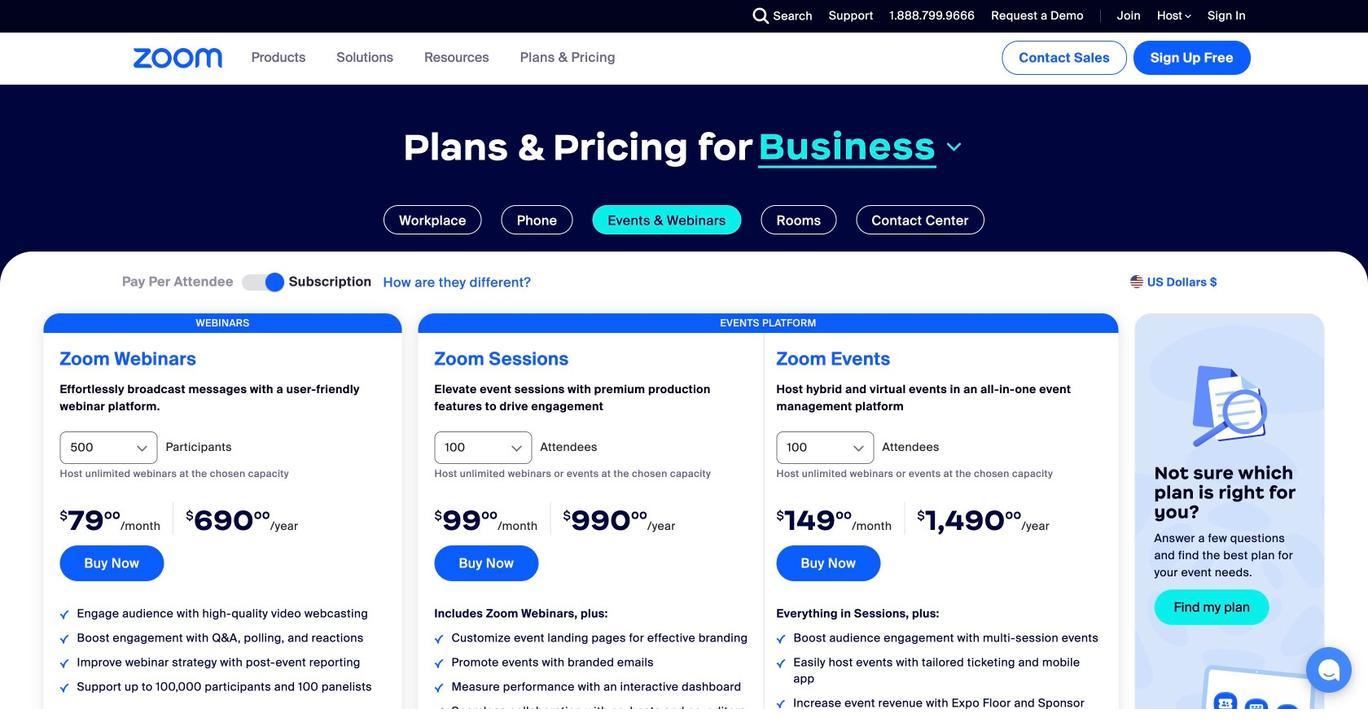 Task type: describe. For each thing, give the bounding box(es) containing it.
include image for 1st show options image
[[60, 659, 69, 668]]

open chat image
[[1318, 659, 1341, 682]]

product information navigation
[[223, 33, 628, 85]]

meetings navigation
[[999, 33, 1254, 78]]

outer image
[[1131, 275, 1145, 290]]



Task type: locate. For each thing, give the bounding box(es) containing it.
2 horizontal spatial show options image
[[851, 441, 867, 457]]

selected subscription toggle button pressed image
[[242, 275, 281, 291]]

0 horizontal spatial show options image
[[134, 441, 150, 457]]

include image
[[60, 635, 69, 644], [435, 635, 444, 644], [60, 659, 69, 668], [435, 659, 444, 668], [777, 659, 786, 668]]

banner
[[114, 33, 1254, 85]]

include image for 2nd show options image from the left
[[435, 659, 444, 668]]

include image for third show options image from left
[[777, 659, 786, 668]]

1 show options image from the left
[[134, 441, 150, 457]]

tabs of zoom services tab list
[[24, 205, 1344, 235]]

1 horizontal spatial show options image
[[509, 441, 525, 457]]

main content
[[0, 33, 1369, 710]]

2 show options image from the left
[[509, 441, 525, 457]]

selected subscription toggle button pressed element
[[242, 273, 281, 293]]

3 show options image from the left
[[851, 441, 867, 457]]

include image
[[60, 611, 69, 619], [777, 635, 786, 644], [60, 684, 69, 693], [435, 684, 444, 693], [777, 700, 785, 709]]

down image
[[943, 137, 965, 157]]

zoom logo image
[[134, 48, 223, 68]]

show options image
[[134, 441, 150, 457], [509, 441, 525, 457], [851, 441, 867, 457]]



Task type: vqa. For each thing, say whether or not it's contained in the screenshot.
"Personal Menu" menu
no



